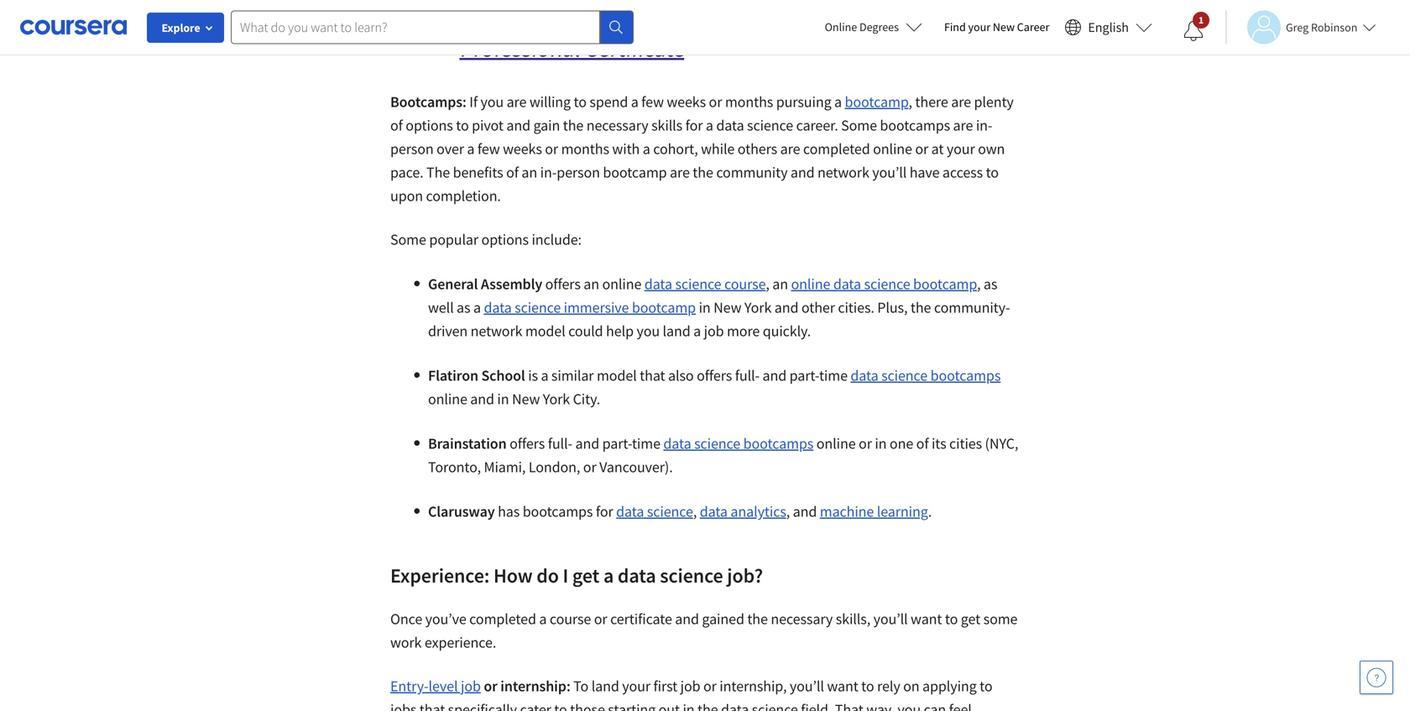 Task type: locate. For each thing, give the bounding box(es) containing it.
necessary left skills, in the bottom right of the page
[[771, 610, 833, 629]]

1 vertical spatial want
[[828, 677, 859, 696]]

new
[[993, 19, 1015, 34], [714, 298, 742, 317], [512, 390, 540, 409]]

1 vertical spatial necessary
[[771, 610, 833, 629]]

are right "there"
[[952, 92, 972, 111]]

time
[[820, 366, 848, 385], [632, 434, 661, 453]]

gain
[[534, 116, 560, 135]]

science up one
[[882, 366, 928, 385]]

completed down career.
[[804, 139, 871, 158]]

your up starting
[[623, 677, 651, 696]]

0 vertical spatial necessary
[[587, 116, 649, 135]]

0 horizontal spatial for
[[596, 502, 614, 521]]

necessary inside , there are plenty of options to pivot and gain the necessary skills for a data science career. some bootcamps are in- person over a few weeks or months with a cohort, while others are completed online or at your own pace. the benefits of an in-person bootcamp are the community and network you'll have access to upon completion.
[[587, 116, 649, 135]]

0 vertical spatial some
[[842, 116, 878, 135]]

online degrees button
[[812, 8, 936, 45]]

new down is
[[512, 390, 540, 409]]

bootcamps up analytics
[[744, 434, 814, 453]]

want up applying at the right
[[911, 610, 943, 629]]

also
[[669, 366, 694, 385]]

or up 'while'
[[709, 92, 723, 111]]

model up the city.
[[597, 366, 637, 385]]

in new york and other cities. plus, the community- driven network model could help you land a job more quickly.
[[428, 298, 1011, 341]]

in- up own
[[977, 116, 993, 135]]

offers inside flatiron school is a similar model that also offers full- and part-time data science bootcamps online and in new york city.
[[697, 366, 733, 385]]

in inside to land your first job or internship, you'll want to rely on applying to jobs that specifically cater to those starting out in the data science field. that way, you can fee
[[683, 700, 695, 711]]

some
[[842, 116, 878, 135], [391, 230, 426, 249]]

network inside , there are plenty of options to pivot and gain the necessary skills for a data science career. some bootcamps are in- person over a few weeks or months with a cohort, while others are completed online or at your own pace. the benefits of an in-person bootcamp are the community and network you'll have access to upon completion.
[[818, 163, 870, 182]]

quickly.
[[763, 322, 811, 341]]

1 horizontal spatial want
[[911, 610, 943, 629]]

1 vertical spatial some
[[391, 230, 426, 249]]

network
[[818, 163, 870, 182], [471, 322, 523, 341]]

science down "vancouver)."
[[647, 502, 694, 521]]

0 vertical spatial time
[[820, 366, 848, 385]]

1 vertical spatial offers
[[697, 366, 733, 385]]

of
[[391, 116, 403, 135], [507, 163, 519, 182], [917, 434, 929, 453]]

or left at
[[916, 139, 929, 158]]

bootcamp
[[845, 92, 909, 111], [603, 163, 667, 182], [914, 275, 978, 294], [632, 298, 696, 317]]

bootcamp down general assembly offers an online data science course , an online data science bootcamp at top
[[632, 298, 696, 317]]

you'll up field.
[[790, 677, 825, 696]]

0 horizontal spatial necessary
[[587, 116, 649, 135]]

the right gained
[[748, 610, 768, 629]]

to left the some
[[946, 610, 958, 629]]

offers up data science immersive bootcamp link
[[546, 275, 581, 294]]

on right rely
[[904, 677, 920, 696]]

you'll inside once you've completed a course or certificate and gained the necessary skills, you'll want to get some work experience.
[[874, 610, 908, 629]]

the inside to land your first job or internship, you'll want to rely on applying to jobs that specifically cater to those starting out in the data science field. that way, you can fee
[[698, 700, 719, 711]]

bootcamps inside , there are plenty of options to pivot and gain the necessary skills for a data science career. some bootcamps are in- person over a few weeks or months with a cohort, while others are completed online or at your own pace. the benefits of an in-person bootcamp are the community and network you'll have access to upon completion.
[[880, 116, 951, 135]]

you
[[481, 92, 504, 111], [637, 322, 660, 341], [898, 700, 921, 711]]

1 horizontal spatial time
[[820, 366, 848, 385]]

science down assembly
[[515, 298, 561, 317]]

part- up "vancouver)."
[[603, 434, 632, 453]]

weeks up skills
[[667, 92, 706, 111]]

online up have
[[873, 139, 913, 158]]

or down 'gain'
[[545, 139, 559, 158]]

and up london,
[[576, 434, 600, 453]]

new inside 'in new york and other cities. plus, the community- driven network model could help you land a job more quickly.'
[[714, 298, 742, 317]]

0 horizontal spatial york
[[543, 390, 570, 409]]

completed
[[804, 139, 871, 158], [470, 610, 537, 629]]

1 horizontal spatial that
[[640, 366, 666, 385]]

include:
[[532, 230, 582, 249]]

2 horizontal spatial of
[[917, 434, 929, 453]]

spend
[[590, 92, 628, 111]]

bootcamp left "there"
[[845, 92, 909, 111]]

of right benefits
[[507, 163, 519, 182]]

field.
[[801, 700, 833, 711]]

0 vertical spatial full-
[[735, 366, 760, 385]]

bootcamp inside , there are plenty of options to pivot and gain the necessary skills for a data science career. some bootcamps are in- person over a few weeks or months with a cohort, while others are completed online or at your own pace. the benefits of an in-person bootcamp are the community and network you'll have access to upon completion.
[[603, 163, 667, 182]]

s
[[551, 3, 563, 33]]

online down flatiron
[[428, 390, 468, 409]]

general
[[428, 275, 478, 294]]

your inside , there are plenty of options to pivot and gain the necessary skills for a data science career. some bootcamps are in- person over a few weeks or months with a cohort, while others are completed online or at your own pace. the benefits of an in-person bootcamp are the community and network you'll have access to upon completion.
[[947, 139, 976, 158]]

machine learning link
[[820, 502, 929, 521]]

york down similar
[[543, 390, 570, 409]]

1 horizontal spatial you
[[637, 322, 660, 341]]

weeks inside , there are plenty of options to pivot and gain the necessary skills for a data science career. some bootcamps are in- person over a few weeks or months with a cohort, while others are completed online or at your own pace. the benefits of an in-person bootcamp are the community and network you'll have access to upon completion.
[[503, 139, 542, 158]]

1 vertical spatial that
[[420, 700, 445, 711]]

popular
[[429, 230, 479, 249]]

0 vertical spatial you'll
[[873, 163, 907, 182]]

skills
[[652, 116, 683, 135]]

an
[[522, 163, 538, 182], [584, 275, 600, 294], [773, 275, 789, 294]]

in left one
[[875, 434, 887, 453]]

0 horizontal spatial weeks
[[503, 139, 542, 158]]

and inside 'in new york and other cities. plus, the community- driven network model could help you land a job more quickly.'
[[775, 298, 799, 317]]

job?
[[728, 563, 763, 588]]

in right out
[[683, 700, 695, 711]]

you right if
[[481, 92, 504, 111]]

a
[[631, 92, 639, 111], [835, 92, 842, 111], [706, 116, 714, 135], [467, 139, 475, 158], [643, 139, 651, 158], [474, 298, 481, 317], [694, 322, 701, 341], [541, 366, 549, 385], [604, 563, 614, 588], [539, 610, 547, 629]]

1 horizontal spatial model
[[597, 366, 637, 385]]

science
[[747, 116, 794, 135], [676, 275, 722, 294], [865, 275, 911, 294], [515, 298, 561, 317], [882, 366, 928, 385], [695, 434, 741, 453], [647, 502, 694, 521], [660, 563, 724, 588], [752, 700, 798, 711]]

and left machine
[[793, 502, 817, 521]]

york up more
[[745, 298, 772, 317]]

job right first
[[681, 677, 701, 696]]

0 vertical spatial course
[[725, 275, 766, 294]]

options inside , there are plenty of options to pivot and gain the necessary skills for a data science career. some bootcamps are in- person over a few weeks or months with a cohort, while others are completed online or at your own pace. the benefits of an in-person bootcamp are the community and network you'll have access to upon completion.
[[406, 116, 453, 135]]

land right to at bottom left
[[592, 677, 620, 696]]

find your new career link
[[936, 17, 1058, 38]]

1 vertical spatial model
[[597, 366, 637, 385]]

science up others
[[747, 116, 794, 135]]

bootcamp link
[[845, 92, 909, 111]]

1 horizontal spatial some
[[842, 116, 878, 135]]

0 vertical spatial for
[[686, 116, 703, 135]]

0 vertical spatial completed
[[804, 139, 871, 158]]

greg robinson button
[[1226, 10, 1377, 44]]

well
[[428, 298, 454, 317]]

an down 'gain'
[[522, 163, 538, 182]]

an inside , there are plenty of options to pivot and gain the necessary skills for a data science career. some bootcamps are in- person over a few weeks or months with a cohort, while others are completed online or at your own pace. the benefits of an in-person bootcamp are the community and network you'll have access to upon completion.
[[522, 163, 538, 182]]

1 vertical spatial data science bootcamps link
[[664, 434, 814, 453]]

a down general
[[474, 298, 481, 317]]

cities.
[[838, 298, 875, 317]]

0 vertical spatial get
[[573, 563, 600, 588]]

or left one
[[859, 434, 872, 453]]

get
[[573, 563, 600, 588], [961, 610, 981, 629]]

new up more
[[714, 298, 742, 317]]

to
[[574, 92, 587, 111], [456, 116, 469, 135], [986, 163, 999, 182], [946, 610, 958, 629], [862, 677, 875, 696], [980, 677, 993, 696], [555, 700, 567, 711]]

1 vertical spatial weeks
[[503, 139, 542, 158]]

0 horizontal spatial model
[[526, 322, 566, 341]]

1 horizontal spatial in-
[[977, 116, 993, 135]]

you left the can
[[898, 700, 921, 711]]

or inside to land your first job or internship, you'll want to rely on applying to jobs that specifically cater to those starting out in the data science field. that way, you can fee
[[704, 677, 717, 696]]

some inside , there are plenty of options to pivot and gain the necessary skills for a data science career. some bootcamps are in- person over a few weeks or months with a cohort, while others are completed online or at your own pace. the benefits of an in-person bootcamp are the community and network you'll have access to upon completion.
[[842, 116, 878, 135]]

2 vertical spatial you
[[898, 700, 921, 711]]

or inside once you've completed a course or certificate and gained the necessary skills, you'll want to get some work experience.
[[594, 610, 608, 629]]

are down cohort,
[[670, 163, 690, 182]]

new left career
[[993, 19, 1015, 34]]

to inside once you've completed a course or certificate and gained the necessary skills, you'll want to get some work experience.
[[946, 610, 958, 629]]

1 vertical spatial on
[[904, 677, 920, 696]]

i
[[563, 563, 569, 588]]

those
[[570, 700, 605, 711]]

you inside to land your first job or internship, you'll want to rely on applying to jobs that specifically cater to those starting out in the data science field. that way, you can fee
[[898, 700, 921, 711]]

in-
[[977, 116, 993, 135], [541, 163, 557, 182]]

model inside flatiron school is a similar model that also offers full- and part-time data science bootcamps online and in new york city.
[[597, 366, 637, 385]]

full- down more
[[735, 366, 760, 385]]

time inside flatiron school is a similar model that also offers full- and part-time data science bootcamps online and in new york city.
[[820, 366, 848, 385]]

0 horizontal spatial options
[[406, 116, 453, 135]]

or left 'internship,'
[[704, 677, 717, 696]]

1 horizontal spatial job
[[681, 677, 701, 696]]

0 vertical spatial new
[[993, 19, 1015, 34]]

general assembly offers an online data science course , an online data science bootcamp
[[428, 275, 978, 294]]

1 vertical spatial course
[[550, 610, 591, 629]]

you'll right skills, in the bottom right of the page
[[874, 610, 908, 629]]

in- down 'gain'
[[541, 163, 557, 182]]

while
[[701, 139, 735, 158]]

job
[[704, 322, 724, 341], [461, 677, 481, 696], [681, 677, 701, 696]]

2 vertical spatial new
[[512, 390, 540, 409]]

0 horizontal spatial data science bootcamps link
[[664, 434, 814, 453]]

a right is
[[541, 366, 549, 385]]

similar
[[552, 366, 594, 385]]

show notifications image
[[1184, 21, 1204, 41]]

1 vertical spatial new
[[714, 298, 742, 317]]

and left 'gain'
[[507, 116, 531, 135]]

1 vertical spatial as
[[457, 298, 471, 317]]

completed inside , there are plenty of options to pivot and gain the necessary skills for a data science career. some bootcamps are in- person over a few weeks or months with a cohort, while others are completed online or at your own pace. the benefits of an in-person bootcamp are the community and network you'll have access to upon completion.
[[804, 139, 871, 158]]

2 vertical spatial of
[[917, 434, 929, 453]]

upon
[[391, 186, 423, 205]]

of for bootcamps:
[[391, 116, 403, 135]]

gained
[[702, 610, 745, 629]]

to right cater
[[555, 700, 567, 711]]

online inside , there are plenty of options to pivot and gain the necessary skills for a data science career. some bootcamps are in- person over a few weeks or months with a cohort, while others are completed online or at your own pace. the benefits of an in-person bootcamp are the community and network you'll have access to upon completion.
[[873, 139, 913, 158]]

0 horizontal spatial job
[[461, 677, 481, 696]]

an up data science immersive bootcamp link
[[584, 275, 600, 294]]

1 horizontal spatial an
[[584, 275, 600, 294]]

0 vertical spatial land
[[663, 322, 691, 341]]

explore button
[[147, 13, 224, 43]]

job inside 'in new york and other cities. plus, the community- driven network model could help you land a job more quickly.'
[[704, 322, 724, 341]]

part- down quickly.
[[790, 366, 820, 385]]

0 horizontal spatial full-
[[548, 434, 573, 453]]

1 horizontal spatial few
[[642, 92, 664, 111]]

offers
[[546, 275, 581, 294], [697, 366, 733, 385], [510, 434, 545, 453]]

offers right also
[[697, 366, 733, 385]]

data science bootcamps link for is a similar model that also offers full- and part-time
[[851, 366, 1001, 385]]

0 vertical spatial want
[[911, 610, 943, 629]]

1 horizontal spatial land
[[663, 322, 691, 341]]

.,
[[563, 3, 576, 33]]

0 vertical spatial weeks
[[667, 92, 706, 111]]

english
[[1089, 19, 1130, 36]]

your
[[969, 19, 991, 34], [947, 139, 976, 158], [623, 677, 651, 696]]

1 button
[[1171, 11, 1218, 51]]

greg robinson
[[1287, 20, 1358, 35]]

course inside once you've completed a course or certificate and gained the necessary skills, you'll want to get some work experience.
[[550, 610, 591, 629]]

job up "specifically" at the bottom left of page
[[461, 677, 481, 696]]

months up others
[[725, 92, 774, 111]]

in inside flatiron school is a similar model that also offers full- and part-time data science bootcamps online and in new york city.
[[498, 390, 509, 409]]

experience.
[[425, 633, 497, 652]]

flatiron school is a similar model that also offers full- and part-time data science bootcamps online and in new york city.
[[428, 366, 1001, 409]]

1 horizontal spatial necessary
[[771, 610, 833, 629]]

the
[[676, 3, 708, 33], [563, 116, 584, 135], [693, 163, 714, 182], [911, 298, 932, 317], [748, 610, 768, 629], [698, 700, 719, 711]]

few inside , there are plenty of options to pivot and gain the necessary skills for a data science career. some bootcamps are in- person over a few weeks or months with a cohort, while others are completed online or at your own pace. the benefits of an in-person bootcamp are the community and network you'll have access to upon completion.
[[478, 139, 500, 158]]

as
[[984, 275, 998, 294], [457, 298, 471, 317]]

completed down how
[[470, 610, 537, 629]]

1 vertical spatial full-
[[548, 434, 573, 453]]

school
[[482, 366, 525, 385]]

bootcamps down "there"
[[880, 116, 951, 135]]

to
[[574, 677, 589, 696]]

0 horizontal spatial that
[[420, 700, 445, 711]]

0 vertical spatial network
[[818, 163, 870, 182]]

2 vertical spatial your
[[623, 677, 651, 696]]

1 vertical spatial of
[[507, 163, 519, 182]]

of inside online or in one of its cities (nyc, toronto, miami, london, or vancouver).
[[917, 434, 929, 453]]

(nyc,
[[986, 434, 1019, 453]]

access
[[943, 163, 983, 182]]

model inside 'in new york and other cities. plus, the community- driven network model could help you land a job more quickly.'
[[526, 322, 566, 341]]

want inside to land your first job or internship, you'll want to rely on applying to jobs that specifically cater to those starting out in the data science field. that way, you can fee
[[828, 677, 859, 696]]

that
[[640, 366, 666, 385], [420, 700, 445, 711]]

0 horizontal spatial part-
[[603, 434, 632, 453]]

0 horizontal spatial in-
[[541, 163, 557, 182]]

part-
[[790, 366, 820, 385], [603, 434, 632, 453]]

1 vertical spatial time
[[632, 434, 661, 453]]

your right at
[[947, 139, 976, 158]]

1 vertical spatial land
[[592, 677, 620, 696]]

bootcamp down with
[[603, 163, 667, 182]]

0 horizontal spatial network
[[471, 322, 523, 341]]

a down ", as well as a" on the top of page
[[694, 322, 701, 341]]

job left more
[[704, 322, 724, 341]]

2 horizontal spatial an
[[773, 275, 789, 294]]

or
[[709, 92, 723, 111], [545, 139, 559, 158], [916, 139, 929, 158], [859, 434, 872, 453], [584, 458, 597, 477], [594, 610, 608, 629], [484, 677, 498, 696], [704, 677, 717, 696]]

get right i
[[573, 563, 600, 588]]

1 vertical spatial completed
[[470, 610, 537, 629]]

1 vertical spatial your
[[947, 139, 976, 158]]

0 horizontal spatial time
[[632, 434, 661, 453]]

0 horizontal spatial land
[[592, 677, 620, 696]]

0 horizontal spatial months
[[561, 139, 610, 158]]

model
[[526, 322, 566, 341], [597, 366, 637, 385]]

land
[[663, 322, 691, 341], [592, 677, 620, 696]]

2 vertical spatial you'll
[[790, 677, 825, 696]]

the right plus,
[[911, 298, 932, 317]]

and down career.
[[791, 163, 815, 182]]

land inside 'in new york and other cities. plus, the community- driven network model could help you land a job more quickly.'
[[663, 322, 691, 341]]

0 vertical spatial offers
[[546, 275, 581, 294]]

1 vertical spatial in-
[[541, 163, 557, 182]]

1 horizontal spatial get
[[961, 610, 981, 629]]

None search field
[[231, 10, 634, 44]]

0 horizontal spatial person
[[391, 139, 434, 158]]

weeks down 'gain'
[[503, 139, 542, 158]]

you right help
[[637, 322, 660, 341]]

are up access
[[954, 116, 974, 135]]

there
[[916, 92, 949, 111]]

0 vertical spatial part-
[[790, 366, 820, 385]]

1 vertical spatial you'll
[[874, 610, 908, 629]]

1 horizontal spatial as
[[984, 275, 998, 294]]

and up quickly.
[[775, 298, 799, 317]]

0 vertical spatial months
[[725, 92, 774, 111]]

network inside 'in new york and other cities. plus, the community- driven network model could help you land a job more quickly.'
[[471, 322, 523, 341]]

1 horizontal spatial options
[[482, 230, 529, 249]]

1 horizontal spatial of
[[507, 163, 519, 182]]

your inside to land your first job or internship, you'll want to rely on applying to jobs that specifically cater to those starting out in the data science field. that way, you can fee
[[623, 677, 651, 696]]

time up "vancouver)."
[[632, 434, 661, 453]]

out
[[659, 700, 680, 711]]

online inside online or in one of its cities (nyc, toronto, miami, london, or vancouver).
[[817, 434, 856, 453]]

1 horizontal spatial part-
[[790, 366, 820, 385]]

data analytics link
[[700, 502, 787, 521]]

certificate
[[585, 34, 685, 63]]

english button
[[1058, 0, 1160, 55]]

bootcamps up the cities
[[931, 366, 1001, 385]]

completion.
[[426, 186, 501, 205]]

1 vertical spatial network
[[471, 322, 523, 341]]

—
[[460, 3, 479, 33]]

1 horizontal spatial weeks
[[667, 92, 706, 111]]

coursera image
[[20, 14, 127, 41]]

york
[[745, 298, 772, 317], [543, 390, 570, 409]]

cities
[[950, 434, 983, 453]]

1 horizontal spatial network
[[818, 163, 870, 182]]

that down entry-level job link
[[420, 700, 445, 711]]

how
[[494, 563, 533, 588]]

york inside 'in new york and other cities. plus, the community- driven network model could help you land a job more quickly.'
[[745, 298, 772, 317]]

0 vertical spatial person
[[391, 139, 434, 158]]

science inside to land your first job or internship, you'll want to rely on applying to jobs that specifically cater to those starting out in the data science field. that way, you can fee
[[752, 700, 798, 711]]

0 vertical spatial on
[[581, 3, 606, 33]]

network down career.
[[818, 163, 870, 182]]

online left one
[[817, 434, 856, 453]]

time down 'other'
[[820, 366, 848, 385]]

0 vertical spatial as
[[984, 275, 998, 294]]

has
[[498, 502, 520, 521]]

of left its
[[917, 434, 929, 453]]

, up quickly.
[[766, 275, 770, 294]]

online
[[825, 19, 858, 34]]

way,
[[867, 700, 895, 711]]

0 horizontal spatial of
[[391, 116, 403, 135]]

months left with
[[561, 139, 610, 158]]

bootcamps inside flatiron school is a similar model that also offers full- and part-time data science bootcamps online and in new york city.
[[931, 366, 1001, 385]]

0 horizontal spatial an
[[522, 163, 538, 182]]

you'll inside to land your first job or internship, you'll want to rely on applying to jobs that specifically cater to those starting out in the data science field. that way, you can fee
[[790, 677, 825, 696]]

necessary up with
[[587, 116, 649, 135]]

0 horizontal spatial you
[[481, 92, 504, 111]]

1 vertical spatial months
[[561, 139, 610, 158]]

1 vertical spatial you
[[637, 322, 660, 341]]

toronto,
[[428, 458, 481, 477]]

or left certificate
[[594, 610, 608, 629]]

science inside , there are plenty of options to pivot and gain the necessary skills for a data science career. some bootcamps are in- person over a few weeks or months with a cohort, while others are completed online or at your own pace. the benefits of an in-person bootcamp are the community and network you'll have access to upon completion.
[[747, 116, 794, 135]]

0 vertical spatial options
[[406, 116, 453, 135]]

to left spend
[[574, 92, 587, 111]]

0 horizontal spatial completed
[[470, 610, 537, 629]]

robinson
[[1312, 20, 1358, 35]]

one
[[890, 434, 914, 453]]

the right out
[[698, 700, 719, 711]]

and left gained
[[675, 610, 699, 629]]



Task type: vqa. For each thing, say whether or not it's contained in the screenshot.
the left job
yes



Task type: describe. For each thing, give the bounding box(es) containing it.
explore
[[162, 20, 200, 35]]

learning
[[877, 502, 929, 521]]

machine
[[820, 502, 874, 521]]

help center image
[[1367, 668, 1387, 688]]

experience: how do i get a data science job?
[[391, 563, 763, 588]]

experience:
[[391, 563, 490, 588]]

1 horizontal spatial months
[[725, 92, 774, 111]]

you've
[[425, 610, 467, 629]]

other
[[802, 298, 836, 317]]

science up 'in new york and other cities. plus, the community- driven network model could help you land a job more quickly.'
[[676, 275, 722, 294]]

a inside 'in new york and other cities. plus, the community- driven network model could help you land a job more quickly.'
[[694, 322, 701, 341]]

a right i
[[604, 563, 614, 588]]

to left pivot
[[456, 116, 469, 135]]

professional
[[460, 34, 580, 63]]

and down quickly.
[[763, 366, 787, 385]]

completed inside once you've completed a course or certificate and gained the necessary skills, you'll want to get some work experience.
[[470, 610, 537, 629]]

data inside flatiron school is a similar model that also offers full- and part-time data science bootcamps online and in new york city.
[[851, 366, 879, 385]]

once you've completed a course or certificate and gained the necessary skills, you'll want to get some work experience.
[[391, 610, 1018, 652]]

, inside , there are plenty of options to pivot and gain the necessary skills for a data science career. some bootcamps are in- person over a few weeks or months with a cohort, while others are completed online or at your own pace. the benefits of an in-person bootcamp are the community and network you'll have access to upon completion.
[[909, 92, 913, 111]]

are left the willing
[[507, 92, 527, 111]]

do
[[537, 563, 559, 588]]

0 vertical spatial in-
[[977, 116, 993, 135]]

the inside 'in new york and other cities. plus, the community- driven network model could help you land a job more quickly.'
[[911, 298, 932, 317]]

a up 'while'
[[706, 116, 714, 135]]

find
[[945, 19, 966, 34]]

What do you want to learn? text field
[[231, 10, 600, 44]]

willing
[[530, 92, 571, 111]]

career.
[[797, 116, 839, 135]]

pivot
[[472, 116, 504, 135]]

1 vertical spatial for
[[596, 502, 614, 521]]

city.
[[573, 390, 601, 409]]

clarusway has bootcamps for data science , data analytics , and machine learning .
[[428, 502, 935, 521]]

data science immersive bootcamp
[[484, 298, 696, 317]]

first
[[654, 677, 678, 696]]

science down flatiron school is a similar model that also offers full- and part-time data science bootcamps online and in new york city.
[[695, 434, 741, 453]]

plus,
[[878, 298, 908, 317]]

benefits
[[453, 163, 504, 182]]

more
[[727, 322, 760, 341]]

full- inside flatiron school is a similar model that also offers full- and part-time data science bootcamps online and in new york city.
[[735, 366, 760, 385]]

driven
[[428, 322, 468, 341]]

1 horizontal spatial course
[[725, 275, 766, 294]]

2 vertical spatial offers
[[510, 434, 545, 453]]

once
[[391, 610, 423, 629]]

land inside to land your first job or internship, you'll want to rely on applying to jobs that specifically cater to those starting out in the data science field. that way, you can fee
[[592, 677, 620, 696]]

are right others
[[781, 139, 801, 158]]

to right applying at the right
[[980, 677, 993, 696]]

, left machine
[[787, 502, 790, 521]]

part- inside flatiron school is a similar model that also offers full- and part-time data science bootcamps online and in new york city.
[[790, 366, 820, 385]]

necessary inside once you've completed a course or certificate and gained the necessary skills, you'll want to get some work experience.
[[771, 610, 833, 629]]

data science bootcamps link for offers full- and part-time
[[664, 434, 814, 453]]

online inside flatiron school is a similar model that also offers full- and part-time data science bootcamps online and in new york city.
[[428, 390, 468, 409]]

of for brainstation
[[917, 434, 929, 453]]

a right over
[[467, 139, 475, 158]]

a up career.
[[835, 92, 842, 111]]

plenty
[[975, 92, 1014, 111]]

if
[[470, 92, 478, 111]]

cohort,
[[654, 139, 698, 158]]

some popular options include:
[[391, 230, 582, 249]]

to land your first job or internship, you'll want to rely on applying to jobs that specifically cater to those starting out in the data science field. that way, you can fee
[[391, 677, 993, 711]]

is
[[528, 366, 538, 385]]

or up "specifically" at the bottom left of page
[[484, 677, 498, 696]]

skills,
[[836, 610, 871, 629]]

at
[[932, 139, 944, 158]]

that inside flatiron school is a similar model that also offers full- and part-time data science bootcamps online and in new york city.
[[640, 366, 666, 385]]

help
[[606, 322, 634, 341]]

with
[[613, 139, 640, 158]]

0 vertical spatial your
[[969, 19, 991, 34]]

ibm
[[713, 3, 750, 33]]

new inside flatiron school is a similar model that also offers full- and part-time data science bootcamps online and in new york city.
[[512, 390, 540, 409]]

want inside once you've completed a course or certificate and gained the necessary skills, you'll want to get some work experience.
[[911, 610, 943, 629]]

flatiron
[[428, 366, 479, 385]]

bootcamps down london,
[[523, 502, 593, 521]]

online up 'other'
[[792, 275, 831, 294]]

community
[[717, 163, 788, 182]]

1
[[1199, 13, 1204, 26]]

data science link
[[617, 502, 694, 521]]

job inside to land your first job or internship, you'll want to rely on applying to jobs that specifically cater to those starting out in the data science field. that way, you can fee
[[681, 677, 701, 696]]

a right spend
[[631, 92, 639, 111]]

, inside ", as well as a"
[[978, 275, 981, 294]]

and down school at the left bottom of page
[[471, 390, 495, 409]]

the right 'gain'
[[563, 116, 584, 135]]

entry-level job or internship:
[[391, 677, 574, 696]]

, as well as a
[[428, 275, 998, 317]]

a inside once you've completed a course or certificate and gained the necessary skills, you'll want to get some work experience.
[[539, 610, 547, 629]]

.
[[929, 502, 932, 521]]

brainstation
[[428, 434, 507, 453]]

internship:
[[501, 677, 571, 696]]

in inside online or in one of its cities (nyc, toronto, miami, london, or vancouver).
[[875, 434, 887, 453]]

1 vertical spatial part-
[[603, 434, 632, 453]]

months inside , there are plenty of options to pivot and gain the necessary skills for a data science career. some bootcamps are in- person over a few weeks or months with a cohort, while others are completed online or at your own pace. the benefits of an in-person bootcamp are the community and network you'll have access to upon completion.
[[561, 139, 610, 158]]

1 vertical spatial options
[[482, 230, 529, 249]]

that inside to land your first job or internship, you'll want to rely on applying to jobs that specifically cater to those starting out in the data science field. that way, you can fee
[[420, 700, 445, 711]]

0 horizontal spatial get
[[573, 563, 600, 588]]

for inside , there are plenty of options to pivot and gain the necessary skills for a data science career. some bootcamps are in- person over a few weeks or months with a cohort, while others are completed online or at your own pace. the benefits of an in-person bootcamp are the community and network you'll have access to upon completion.
[[686, 116, 703, 135]]

data inside , there are plenty of options to pivot and gain the necessary skills for a data science career. some bootcamps are in- person over a few weeks or months with a cohort, while others are completed online or at your own pace. the benefits of an in-person bootcamp are the community and network you'll have access to upon completion.
[[717, 116, 745, 135]]

internship,
[[720, 677, 787, 696]]

others
[[738, 139, 778, 158]]

1 vertical spatial person
[[557, 163, 600, 182]]

the left ibm at the top right
[[676, 3, 708, 33]]

degrees
[[860, 19, 899, 34]]

0 horizontal spatial some
[[391, 230, 426, 249]]

cater
[[520, 700, 552, 711]]

taking
[[611, 3, 672, 33]]

and inside once you've completed a course or certificate and gained the necessary skills, you'll want to get some work experience.
[[675, 610, 699, 629]]

community-
[[935, 298, 1011, 317]]

on inside to land your first job or internship, you'll want to rely on applying to jobs that specifically cater to those starting out in the data science field. that way, you can fee
[[904, 677, 920, 696]]

immersive
[[564, 298, 629, 317]]

, there are plenty of options to pivot and gain the necessary skills for a data science career. some bootcamps are in- person over a few weeks or months with a cohort, while others are completed online or at your own pace. the benefits of an in-person bootcamp are the community and network you'll have access to upon completion.
[[391, 92, 1014, 205]]

0 horizontal spatial on
[[581, 3, 606, 33]]

get inside once you've completed a course or certificate and gained the necessary skills, you'll want to get some work experience.
[[961, 610, 981, 629]]

emma
[[483, 3, 546, 33]]

to down own
[[986, 163, 999, 182]]

0 horizontal spatial as
[[457, 298, 471, 317]]

ibm data science professional certificate
[[460, 3, 879, 63]]

you'll inside , there are plenty of options to pivot and gain the necessary skills for a data science career. some bootcamps are in- person over a few weeks or months with a cohort, while others are completed online or at your own pace. the benefits of an in-person bootcamp are the community and network you'll have access to upon completion.
[[873, 163, 907, 182]]

a inside flatiron school is a similar model that also offers full- and part-time data science bootcamps online and in new york city.
[[541, 366, 549, 385]]

career
[[1018, 19, 1050, 34]]

level
[[429, 677, 458, 696]]

have
[[910, 163, 940, 182]]

to left rely
[[862, 677, 875, 696]]

brainstation offers full- and part-time data science bootcamps
[[428, 434, 814, 453]]

clarusway
[[428, 502, 495, 521]]

ibm data science professional certificate link
[[460, 3, 879, 63]]

science left job?
[[660, 563, 724, 588]]

science inside flatiron school is a similar model that also offers full- and part-time data science bootcamps online and in new york city.
[[882, 366, 928, 385]]

you inside 'in new york and other cities. plus, the community- driven network model could help you land a job more quickly.'
[[637, 322, 660, 341]]

analytics
[[731, 502, 787, 521]]

york inside flatiron school is a similar model that also offers full- and part-time data science bootcamps online and in new york city.
[[543, 390, 570, 409]]

the inside once you've completed a course or certificate and gained the necessary skills, you'll want to get some work experience.
[[748, 610, 768, 629]]

in inside 'in new york and other cities. plus, the community- driven network model could help you land a job more quickly.'
[[699, 298, 711, 317]]

or right london,
[[584, 458, 597, 477]]

0 vertical spatial you
[[481, 92, 504, 111]]

find your new career
[[945, 19, 1050, 34]]

a right with
[[643, 139, 651, 158]]

science up plus,
[[865, 275, 911, 294]]

pace.
[[391, 163, 424, 182]]

, left data analytics link
[[694, 502, 697, 521]]

emma s link
[[483, 3, 563, 33]]

data inside to land your first job or internship, you'll want to rely on applying to jobs that specifically cater to those starting out in the data science field. that way, you can fee
[[721, 700, 749, 711]]

the down 'while'
[[693, 163, 714, 182]]

online or in one of its cities (nyc, toronto, miami, london, or vancouver).
[[428, 434, 1019, 477]]

online up "immersive"
[[603, 275, 642, 294]]

bootcamp up the community-
[[914, 275, 978, 294]]

online data science bootcamp link
[[792, 275, 978, 294]]

work
[[391, 633, 422, 652]]

a inside ", as well as a"
[[474, 298, 481, 317]]

the
[[427, 163, 450, 182]]

applying
[[923, 677, 977, 696]]



